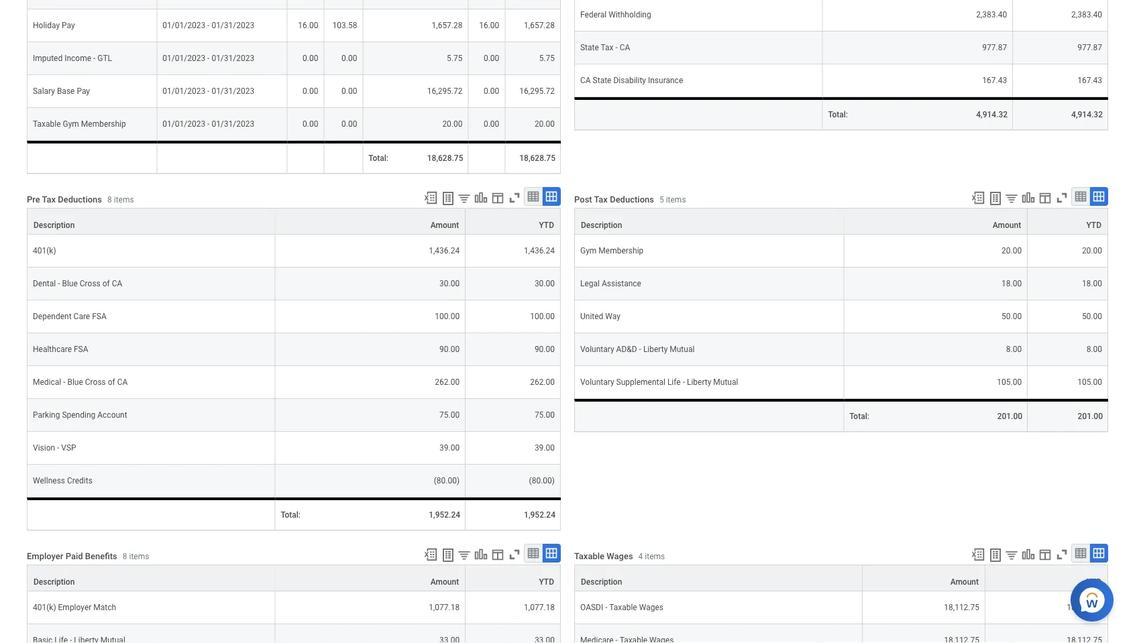 Task type: vqa. For each thing, say whether or not it's contained in the screenshot.
the leftmost 10/19/2023
no



Task type: describe. For each thing, give the bounding box(es) containing it.
voluntary supplemental life - liberty mutual
[[580, 378, 738, 387]]

1 horizontal spatial mutual
[[714, 378, 738, 387]]

voluntary for voluntary supplemental life - liberty mutual
[[580, 378, 614, 387]]

post tax deductions 5 items
[[574, 194, 686, 204]]

fullscreen image for post tax deductions
[[1055, 191, 1070, 205]]

cross for medical - blue cross of ca
[[85, 378, 106, 387]]

1 977.87 from the left
[[983, 43, 1007, 52]]

account
[[97, 411, 127, 420]]

1 01/01/2023 - 01/31/2023 from the top
[[163, 21, 254, 30]]

1 75.00 from the left
[[440, 411, 460, 420]]

description for pre
[[34, 221, 75, 230]]

1 105.00 from the left
[[997, 378, 1022, 387]]

export to excel image for benefits
[[423, 548, 438, 562]]

2 39.00 from the left
[[535, 444, 555, 453]]

supplemental
[[616, 378, 666, 387]]

assistance
[[602, 279, 642, 289]]

disability
[[614, 76, 646, 85]]

healthcare
[[33, 345, 72, 354]]

01/01/2023 - 01/31/2023 for -
[[163, 54, 254, 63]]

1 201.00 from the left
[[998, 412, 1023, 422]]

2 2,383.40 from the left
[[1072, 10, 1103, 19]]

expand/collapse chart image for post tax deductions
[[474, 191, 489, 205]]

0 vertical spatial employer
[[27, 551, 63, 561]]

amount for post tax deductions
[[993, 221, 1022, 230]]

401(k) for 401(k) employer match
[[33, 603, 56, 613]]

ytd for employer paid benefits
[[539, 578, 554, 587]]

1 30.00 from the left
[[440, 279, 460, 289]]

match
[[93, 603, 116, 613]]

united
[[580, 312, 604, 322]]

click to view/edit grid preferences image
[[1038, 191, 1053, 205]]

description for post
[[581, 221, 622, 230]]

1 8.00 from the left
[[1006, 345, 1022, 354]]

2 18,628.75 from the left
[[520, 154, 556, 163]]

imputed income - gtl
[[33, 54, 112, 63]]

01/31/2023 for membership
[[212, 119, 254, 129]]

imputed
[[33, 54, 63, 63]]

1 01/01/2023 from the top
[[163, 21, 205, 30]]

items for post tax deductions
[[666, 195, 686, 204]]

1 horizontal spatial pay
[[77, 87, 90, 96]]

expand table image for benefits
[[545, 547, 558, 560]]

1 100.00 from the left
[[435, 312, 460, 322]]

post
[[574, 194, 592, 204]]

0 horizontal spatial gym
[[63, 119, 79, 129]]

export to worksheets image for taxable wages
[[988, 548, 1004, 564]]

1 1,077.18 from the left
[[429, 603, 460, 613]]

2 18.00 from the left
[[1082, 279, 1103, 289]]

expand table image for deductions
[[1093, 190, 1106, 203]]

2 201.00 from the left
[[1078, 412, 1103, 422]]

wages inside row
[[639, 603, 664, 613]]

01/01/2023 for -
[[163, 54, 205, 63]]

401(k) employer match
[[33, 603, 116, 613]]

salary
[[33, 87, 55, 96]]

state tax - ca
[[580, 43, 630, 52]]

0 vertical spatial fsa
[[92, 312, 107, 322]]

taxable gym membership
[[33, 119, 126, 129]]

amount button inside column header
[[863, 566, 985, 591]]

2 50.00 from the left
[[1082, 312, 1103, 322]]

1 5.75 from the left
[[447, 54, 463, 63]]

pre tax deductions 8 items
[[27, 194, 134, 204]]

ytd button for taxable wages
[[986, 566, 1108, 591]]

export to excel image for deductions
[[971, 191, 986, 205]]

blue for dental
[[62, 279, 78, 289]]

1 16,295.72 from the left
[[427, 87, 463, 96]]

federal withholding
[[580, 10, 651, 19]]

click to view/edit grid preferences image for post tax deductions
[[491, 191, 505, 205]]

oasdi
[[580, 603, 603, 613]]

income
[[65, 54, 91, 63]]

row containing 401(k)
[[27, 235, 561, 268]]

2 16,295.72 from the left
[[520, 87, 555, 96]]

2 977.87 from the left
[[1078, 43, 1103, 52]]

2 167.43 from the left
[[1078, 76, 1103, 85]]

1 90.00 from the left
[[440, 345, 460, 354]]

0 horizontal spatial membership
[[81, 119, 126, 129]]

0 horizontal spatial liberty
[[644, 345, 668, 354]]

row containing state tax - ca
[[574, 32, 1109, 64]]

2 1,077.18 from the left
[[524, 603, 555, 613]]

2 1,436.24 from the left
[[524, 246, 555, 256]]

paid
[[66, 551, 83, 561]]

blue for medical
[[67, 378, 83, 387]]

0 horizontal spatial fsa
[[74, 345, 88, 354]]

2 5.75 from the left
[[539, 54, 555, 63]]

01/31/2023 for -
[[212, 54, 254, 63]]

01/01/2023 - 01/31/2023 for pay
[[163, 87, 254, 96]]

export to worksheets image for post tax deductions
[[988, 191, 1004, 207]]

5
[[660, 195, 664, 204]]

amount for employer paid benefits
[[431, 578, 459, 587]]

export to excel image
[[423, 191, 438, 205]]

0 vertical spatial wages
[[607, 551, 633, 561]]

dependent
[[33, 312, 72, 322]]

life
[[668, 378, 681, 387]]

cross for dental - blue cross of ca
[[80, 279, 101, 289]]

amount button for post tax deductions
[[844, 209, 1028, 234]]

dental - blue cross of ca
[[33, 279, 122, 289]]

01/01/2023 - 01/31/2023 for membership
[[163, 119, 254, 129]]

1 18,628.75 from the left
[[427, 154, 463, 163]]

row containing voluntary supplemental life - liberty mutual
[[574, 366, 1109, 399]]

row containing dependent care fsa
[[27, 301, 561, 334]]

ytd for post tax deductions
[[1087, 221, 1102, 230]]

expand/collapse chart image
[[1021, 191, 1036, 205]]

2 1,657.28 from the left
[[524, 21, 555, 30]]

pre
[[27, 194, 40, 204]]

medical
[[33, 378, 61, 387]]

amount column header
[[863, 565, 986, 593]]

2 4,914.32 from the left
[[1072, 110, 1103, 119]]

1 167.43 from the left
[[983, 76, 1007, 85]]

2 horizontal spatial taxable
[[609, 603, 637, 613]]

description button for pre tax deductions
[[28, 209, 275, 234]]

care
[[74, 312, 90, 322]]

row containing wellness credits
[[27, 465, 561, 498]]

amount button for employer paid benefits
[[275, 566, 465, 591]]

fullscreen image for employer paid benefits
[[507, 548, 522, 562]]

employer paid benefits 8 items
[[27, 551, 149, 561]]

ytd button for employer paid benefits
[[466, 566, 560, 591]]

amount inside amount column header
[[951, 578, 979, 587]]

of for dental - blue cross of ca
[[102, 279, 110, 289]]

8 for benefits
[[123, 552, 127, 561]]

description for taxable
[[581, 578, 622, 587]]

2 262.00 from the left
[[530, 378, 555, 387]]

1 262.00 from the left
[[435, 378, 460, 387]]

tax for post
[[594, 194, 608, 204]]

healthcare fsa
[[33, 345, 88, 354]]

dental
[[33, 279, 56, 289]]

2 90.00 from the left
[[535, 345, 555, 354]]

ca state disability insurance
[[580, 76, 683, 85]]

parking spending account
[[33, 411, 127, 420]]

salary base pay
[[33, 87, 90, 96]]

1 vertical spatial state
[[593, 76, 612, 85]]

01/01/2023 for membership
[[163, 119, 205, 129]]

export to worksheets image for employer paid benefits
[[440, 548, 456, 564]]

2 30.00 from the left
[[535, 279, 555, 289]]



Task type: locate. For each thing, give the bounding box(es) containing it.
1 vertical spatial mutual
[[714, 378, 738, 387]]

0 vertical spatial membership
[[81, 119, 126, 129]]

401(k) up dental on the left top
[[33, 246, 56, 256]]

50.00
[[1002, 312, 1022, 322], [1082, 312, 1103, 322]]

total: for 4,914.32
[[828, 110, 848, 119]]

1,077.18
[[429, 603, 460, 613], [524, 603, 555, 613]]

voluntary
[[580, 345, 614, 354], [580, 378, 614, 387]]

blue right medical
[[67, 378, 83, 387]]

0 vertical spatial liberty
[[644, 345, 668, 354]]

0 horizontal spatial 1,952.24
[[429, 511, 460, 520]]

select to filter grid data image
[[457, 191, 472, 205], [457, 548, 472, 562], [1005, 548, 1019, 562]]

holiday
[[33, 21, 60, 30]]

taxable
[[33, 119, 61, 129], [574, 551, 605, 561], [609, 603, 637, 613]]

1 vertical spatial pay
[[77, 87, 90, 96]]

0 horizontal spatial 1,436.24
[[429, 246, 460, 256]]

01/31/2023 for pay
[[212, 87, 254, 96]]

deductions for post tax deductions
[[610, 194, 654, 204]]

0 horizontal spatial 105.00
[[997, 378, 1022, 387]]

row containing gym membership
[[574, 235, 1109, 268]]

1 horizontal spatial 167.43
[[1078, 76, 1103, 85]]

legal
[[580, 279, 600, 289]]

employer left paid
[[27, 551, 63, 561]]

federal
[[580, 10, 607, 19]]

state left disability
[[593, 76, 612, 85]]

insurance
[[648, 76, 683, 85]]

1 horizontal spatial 1,436.24
[[524, 246, 555, 256]]

2 01/01/2023 - 01/31/2023 from the top
[[163, 54, 254, 63]]

0 vertical spatial voluntary
[[580, 345, 614, 354]]

1 horizontal spatial membership
[[599, 246, 644, 256]]

0 vertical spatial 401(k)
[[33, 246, 56, 256]]

taxable left 4 in the right of the page
[[574, 551, 605, 561]]

deductions right pre on the top left of the page
[[58, 194, 102, 204]]

vsp
[[61, 444, 76, 453]]

4 01/31/2023 from the top
[[212, 119, 254, 129]]

wellness credits
[[33, 477, 93, 486]]

1 horizontal spatial 262.00
[[530, 378, 555, 387]]

1 1,657.28 from the left
[[432, 21, 463, 30]]

18,628.75 up export to excel icon
[[427, 154, 463, 163]]

row containing dental - blue cross of ca
[[27, 268, 561, 301]]

2 8.00 from the left
[[1087, 345, 1103, 354]]

description for employer
[[34, 578, 75, 587]]

4 01/01/2023 - 01/31/2023 from the top
[[163, 119, 254, 129]]

4,914.32
[[977, 110, 1008, 119], [1072, 110, 1103, 119]]

credits
[[67, 477, 93, 486]]

1 horizontal spatial 18,628.75
[[520, 154, 556, 163]]

1 vertical spatial voluntary
[[580, 378, 614, 387]]

row containing voluntary ad&d - liberty mutual
[[574, 334, 1109, 366]]

100.00
[[435, 312, 460, 322], [530, 312, 555, 322]]

table image for taxable wages
[[527, 547, 540, 560]]

of
[[102, 279, 110, 289], [108, 378, 115, 387]]

employer
[[27, 551, 63, 561], [58, 603, 91, 613]]

deductions for pre tax deductions
[[58, 194, 102, 204]]

cross up parking spending account
[[85, 378, 106, 387]]

ytd for taxable wages
[[1087, 578, 1102, 587]]

8.00
[[1006, 345, 1022, 354], [1087, 345, 1103, 354]]

row containing legal assistance
[[574, 268, 1109, 301]]

0 vertical spatial cross
[[80, 279, 101, 289]]

8 for deductions
[[107, 195, 112, 204]]

0 vertical spatial blue
[[62, 279, 78, 289]]

dependent care fsa
[[33, 312, 107, 322]]

105.00
[[997, 378, 1022, 387], [1078, 378, 1103, 387]]

1 horizontal spatial 201.00
[[1078, 412, 1103, 422]]

voluntary for voluntary ad&d - liberty mutual
[[580, 345, 614, 354]]

fullscreen image for taxable wages
[[1055, 548, 1070, 562]]

4 01/01/2023 from the top
[[163, 119, 205, 129]]

description up oasdi
[[581, 578, 622, 587]]

2 75.00 from the left
[[535, 411, 555, 420]]

voluntary ad&d - liberty mutual
[[580, 345, 695, 354]]

90.00
[[440, 345, 460, 354], [535, 345, 555, 354]]

1 horizontal spatial fsa
[[92, 312, 107, 322]]

39.00
[[440, 444, 460, 453], [535, 444, 555, 453]]

taxable for wages
[[574, 551, 605, 561]]

0 horizontal spatial 1,657.28
[[432, 21, 463, 30]]

2 105.00 from the left
[[1078, 378, 1103, 387]]

1 18,112.75 from the left
[[944, 603, 980, 613]]

expand/collapse chart image for taxable wages
[[474, 548, 489, 562]]

toolbar for taxable wages
[[965, 544, 1109, 565]]

taxable for gym
[[33, 119, 61, 129]]

401(k) left match
[[33, 603, 56, 613]]

select to filter grid data image for taxable wages
[[457, 548, 472, 562]]

2 voluntary from the top
[[580, 378, 614, 387]]

1 deductions from the left
[[58, 194, 102, 204]]

0 vertical spatial pay
[[62, 21, 75, 30]]

tax down federal withholding
[[601, 43, 614, 52]]

ytd button for post tax deductions
[[1028, 209, 1108, 234]]

3 01/01/2023 - 01/31/2023 from the top
[[163, 87, 254, 96]]

0 horizontal spatial 262.00
[[435, 378, 460, 387]]

state down "federal" at top
[[580, 43, 599, 52]]

0 horizontal spatial 18.00
[[1002, 279, 1022, 289]]

1 horizontal spatial 16.00
[[479, 21, 499, 30]]

1,436.24 down expand table icon at the left of page
[[524, 246, 555, 256]]

0 horizontal spatial 16.00
[[298, 21, 318, 30]]

1 horizontal spatial 5.75
[[539, 54, 555, 63]]

row containing parking spending account
[[27, 399, 561, 432]]

1 horizontal spatial liberty
[[687, 378, 712, 387]]

1 vertical spatial gym
[[580, 246, 597, 256]]

1 horizontal spatial 50.00
[[1082, 312, 1103, 322]]

1 1,436.24 from the left
[[429, 246, 460, 256]]

wellness
[[33, 477, 65, 486]]

membership up assistance
[[599, 246, 644, 256]]

expand/collapse chart image
[[474, 191, 489, 205], [474, 548, 489, 562], [1021, 548, 1036, 562]]

items inside employer paid benefits 8 items
[[129, 552, 149, 561]]

1 horizontal spatial 18.00
[[1082, 279, 1103, 289]]

tax for pre
[[42, 194, 56, 204]]

0 vertical spatial mutual
[[670, 345, 695, 354]]

mutual up life
[[670, 345, 695, 354]]

row containing federal withholding
[[574, 0, 1109, 32]]

1 horizontal spatial 977.87
[[1078, 43, 1103, 52]]

spending
[[62, 411, 95, 420]]

total: for 18,628.75
[[369, 154, 389, 163]]

items
[[114, 195, 134, 204], [666, 195, 686, 204], [129, 552, 149, 561], [645, 552, 665, 561]]

0 horizontal spatial 8.00
[[1006, 345, 1022, 354]]

description
[[34, 221, 75, 230], [581, 221, 622, 230], [34, 578, 75, 587], [581, 578, 622, 587]]

0 vertical spatial gym
[[63, 119, 79, 129]]

ytd button for pre tax deductions
[[466, 209, 560, 234]]

1 vertical spatial liberty
[[687, 378, 712, 387]]

0 horizontal spatial (80.00)
[[434, 477, 460, 486]]

1 (80.00) from the left
[[434, 477, 460, 486]]

expand table image for 4
[[1093, 547, 1106, 560]]

items inside taxable wages 4 items
[[645, 552, 665, 561]]

amount button for pre tax deductions
[[275, 209, 465, 234]]

total:
[[828, 110, 848, 119], [369, 154, 389, 163], [850, 412, 870, 422], [281, 511, 301, 520]]

select to filter grid data image for post tax deductions
[[457, 191, 472, 205]]

liberty right life
[[687, 378, 712, 387]]

401(k)
[[33, 246, 56, 256], [33, 603, 56, 613]]

membership down salary base pay
[[81, 119, 126, 129]]

ytd for pre tax deductions
[[539, 221, 554, 230]]

401(k) for 401(k)
[[33, 246, 56, 256]]

0 horizontal spatial wages
[[607, 551, 633, 561]]

1 16.00 from the left
[[298, 21, 318, 30]]

201.00
[[998, 412, 1023, 422], [1078, 412, 1103, 422]]

1 vertical spatial 8
[[123, 552, 127, 561]]

gym down base
[[63, 119, 79, 129]]

amount
[[431, 221, 459, 230], [993, 221, 1022, 230], [431, 578, 459, 587], [951, 578, 979, 587]]

row containing united way
[[574, 301, 1109, 334]]

1,952.24
[[429, 511, 460, 520], [524, 511, 556, 520]]

row containing medical - blue cross of ca
[[27, 366, 561, 399]]

16.00
[[298, 21, 318, 30], [479, 21, 499, 30]]

fullscreen image for pre tax deductions
[[507, 191, 522, 205]]

1 50.00 from the left
[[1002, 312, 1022, 322]]

1 horizontal spatial 18,112.75
[[1067, 603, 1103, 613]]

1 vertical spatial cross
[[85, 378, 106, 387]]

ca
[[620, 43, 630, 52], [580, 76, 591, 85], [112, 279, 122, 289], [117, 378, 128, 387]]

1 horizontal spatial (80.00)
[[529, 477, 555, 486]]

0 horizontal spatial taxable
[[33, 119, 61, 129]]

toolbar for pre tax deductions
[[417, 187, 561, 208]]

2 deductions from the left
[[610, 194, 654, 204]]

state
[[580, 43, 599, 52], [593, 76, 612, 85]]

mutual right life
[[714, 378, 738, 387]]

voluntary left supplemental
[[580, 378, 614, 387]]

table image for post tax deductions
[[527, 190, 540, 203]]

8 inside employer paid benefits 8 items
[[123, 552, 127, 561]]

row containing taxable gym membership
[[27, 108, 561, 141]]

1 vertical spatial fsa
[[74, 345, 88, 354]]

wages
[[607, 551, 633, 561], [639, 603, 664, 613]]

total: for 201.00
[[850, 412, 870, 422]]

1 horizontal spatial deductions
[[610, 194, 654, 204]]

expand table image
[[1093, 190, 1106, 203], [545, 547, 558, 560], [1093, 547, 1106, 560]]

01/01/2023 for pay
[[163, 87, 205, 96]]

1 horizontal spatial 30.00
[[535, 279, 555, 289]]

row containing healthcare fsa
[[27, 334, 561, 366]]

of for medical - blue cross of ca
[[108, 378, 115, 387]]

(80.00)
[[434, 477, 460, 486], [529, 477, 555, 486]]

tax right the post
[[594, 194, 608, 204]]

amount button
[[275, 209, 465, 234], [844, 209, 1028, 234], [275, 566, 465, 591], [863, 566, 985, 591]]

description button
[[28, 209, 275, 234], [575, 209, 844, 234], [28, 566, 275, 591], [575, 566, 862, 591]]

fullscreen image
[[507, 191, 522, 205], [1055, 191, 1070, 205], [507, 548, 522, 562], [1055, 548, 1070, 562]]

-
[[207, 21, 210, 30], [616, 43, 618, 52], [93, 54, 96, 63], [207, 54, 210, 63], [207, 87, 210, 96], [207, 119, 210, 129], [58, 279, 60, 289], [639, 345, 642, 354], [63, 378, 65, 387], [683, 378, 685, 387], [57, 444, 59, 453], [605, 603, 608, 613]]

0 vertical spatial of
[[102, 279, 110, 289]]

gym membership
[[580, 246, 644, 256]]

16,295.72
[[427, 87, 463, 96], [520, 87, 555, 96]]

total: for 1,952.24
[[281, 511, 301, 520]]

1 4,914.32 from the left
[[977, 110, 1008, 119]]

description button for taxable wages
[[575, 566, 862, 591]]

0 horizontal spatial 90.00
[[440, 345, 460, 354]]

0 horizontal spatial 18,112.75
[[944, 603, 980, 613]]

3 01/01/2023 from the top
[[163, 87, 205, 96]]

1 horizontal spatial 1,077.18
[[524, 603, 555, 613]]

1 horizontal spatial 90.00
[[535, 345, 555, 354]]

tax
[[601, 43, 614, 52], [42, 194, 56, 204], [594, 194, 608, 204]]

wages left 4 in the right of the page
[[607, 551, 633, 561]]

1 horizontal spatial 8
[[123, 552, 127, 561]]

2 (80.00) from the left
[[529, 477, 555, 486]]

1,436.24 down export to excel icon
[[429, 246, 460, 256]]

gtl
[[97, 54, 112, 63]]

5.75
[[447, 54, 463, 63], [539, 54, 555, 63]]

toolbar
[[417, 187, 561, 208], [965, 187, 1109, 208], [417, 544, 561, 565], [965, 544, 1109, 565]]

way
[[606, 312, 621, 322]]

2 100.00 from the left
[[530, 312, 555, 322]]

legal assistance
[[580, 279, 642, 289]]

cross
[[80, 279, 101, 289], [85, 378, 106, 387]]

2,383.40
[[977, 10, 1007, 19], [1072, 10, 1103, 19]]

deductions left 5
[[610, 194, 654, 204]]

export to excel image for 4
[[971, 548, 986, 562]]

of up the account
[[108, 378, 115, 387]]

cell
[[27, 0, 157, 9], [157, 0, 288, 9], [288, 0, 324, 9], [324, 0, 363, 9], [363, 0, 469, 9], [469, 0, 506, 9], [506, 0, 561, 9], [574, 97, 823, 130], [27, 141, 157, 174], [157, 141, 288, 174], [288, 141, 324, 174], [324, 141, 363, 174], [469, 141, 506, 174], [574, 399, 844, 432], [27, 498, 275, 531]]

1 horizontal spatial 1,657.28
[[524, 21, 555, 30]]

fsa right care
[[92, 312, 107, 322]]

select to filter grid data image
[[1005, 191, 1019, 205]]

1 401(k) from the top
[[33, 246, 56, 256]]

row containing vision - vsp
[[27, 432, 561, 465]]

18,628.75 up expand table icon at the left of page
[[520, 154, 556, 163]]

pay right holiday
[[62, 21, 75, 30]]

pay
[[62, 21, 75, 30], [77, 87, 90, 96]]

167.43
[[983, 76, 1007, 85], [1078, 76, 1103, 85]]

1 18.00 from the left
[[1002, 279, 1022, 289]]

description button for post tax deductions
[[575, 209, 844, 234]]

4
[[639, 552, 643, 561]]

1 horizontal spatial 4,914.32
[[1072, 110, 1103, 119]]

1 horizontal spatial 16,295.72
[[520, 87, 555, 96]]

base
[[57, 87, 75, 96]]

ad&d
[[616, 345, 637, 354]]

click to view/edit grid preferences image for taxable wages
[[491, 548, 505, 562]]

amount for pre tax deductions
[[431, 221, 459, 230]]

taxable down salary
[[33, 119, 61, 129]]

0 horizontal spatial 5.75
[[447, 54, 463, 63]]

row containing oasdi - taxable wages
[[574, 592, 1109, 625]]

0 horizontal spatial deductions
[[58, 194, 102, 204]]

0 horizontal spatial 100.00
[[435, 312, 460, 322]]

2 1,952.24 from the left
[[524, 511, 556, 520]]

click to view/edit grid preferences image
[[491, 191, 505, 205], [491, 548, 505, 562], [1038, 548, 1053, 562]]

benefits
[[85, 551, 117, 561]]

oasdi - taxable wages
[[580, 603, 664, 613]]

0 horizontal spatial 18,628.75
[[427, 154, 463, 163]]

description up "gym membership"
[[581, 221, 622, 230]]

blue right dental on the left top
[[62, 279, 78, 289]]

taxable right oasdi
[[609, 603, 637, 613]]

liberty right ad&d
[[644, 345, 668, 354]]

1 horizontal spatial 39.00
[[535, 444, 555, 453]]

2 18,112.75 from the left
[[1067, 603, 1103, 613]]

table image
[[1074, 190, 1088, 203]]

1 voluntary from the top
[[580, 345, 614, 354]]

1 horizontal spatial 75.00
[[535, 411, 555, 420]]

row containing salary base pay
[[27, 75, 561, 108]]

2 01/31/2023 from the top
[[212, 54, 254, 63]]

pay right base
[[77, 87, 90, 96]]

taxable wages 4 items
[[574, 551, 665, 561]]

0 vertical spatial 8
[[107, 195, 112, 204]]

blue
[[62, 279, 78, 289], [67, 378, 83, 387]]

18.00
[[1002, 279, 1022, 289], [1082, 279, 1103, 289]]

0 vertical spatial state
[[580, 43, 599, 52]]

description button for employer paid benefits
[[28, 566, 275, 591]]

1 horizontal spatial 2,383.40
[[1072, 10, 1103, 19]]

103.58
[[333, 21, 357, 30]]

ytd button
[[466, 209, 560, 234], [1028, 209, 1108, 234], [466, 566, 560, 591], [986, 566, 1108, 591]]

2 01/01/2023 from the top
[[163, 54, 205, 63]]

0 horizontal spatial 16,295.72
[[427, 87, 463, 96]]

toolbar for employer paid benefits
[[417, 544, 561, 565]]

row containing holiday pay
[[27, 9, 561, 42]]

1 vertical spatial blue
[[67, 378, 83, 387]]

0 horizontal spatial mutual
[[670, 345, 695, 354]]

employer left match
[[58, 603, 91, 613]]

membership
[[81, 119, 126, 129], [599, 246, 644, 256]]

table image
[[527, 190, 540, 203], [527, 547, 540, 560], [1074, 547, 1088, 560]]

1 horizontal spatial 105.00
[[1078, 378, 1103, 387]]

3 01/31/2023 from the top
[[212, 87, 254, 96]]

expand table image
[[545, 190, 558, 203]]

export to worksheets image
[[440, 191, 456, 207], [988, 191, 1004, 207], [440, 548, 456, 564], [988, 548, 1004, 564]]

tax for state
[[601, 43, 614, 52]]

1 vertical spatial taxable
[[574, 551, 605, 561]]

gym up legal
[[580, 246, 597, 256]]

withholding
[[609, 10, 651, 19]]

tax right pre on the top left of the page
[[42, 194, 56, 204]]

8 inside pre tax deductions 8 items
[[107, 195, 112, 204]]

export to excel image
[[971, 191, 986, 205], [423, 548, 438, 562], [971, 548, 986, 562]]

1 vertical spatial employer
[[58, 603, 91, 613]]

holiday pay
[[33, 21, 75, 30]]

vision
[[33, 444, 55, 453]]

2 vertical spatial taxable
[[609, 603, 637, 613]]

items for pre tax deductions
[[114, 195, 134, 204]]

fsa right healthcare
[[74, 345, 88, 354]]

1 vertical spatial wages
[[639, 603, 664, 613]]

0 horizontal spatial pay
[[62, 21, 75, 30]]

2 401(k) from the top
[[33, 603, 56, 613]]

description down pre on the top left of the page
[[34, 221, 75, 230]]

export to worksheets image for pre tax deductions
[[440, 191, 456, 207]]

0 horizontal spatial 977.87
[[983, 43, 1007, 52]]

wages down 4 in the right of the page
[[639, 603, 664, 613]]

description up 401(k) employer match
[[34, 578, 75, 587]]

1 39.00 from the left
[[440, 444, 460, 453]]

1 horizontal spatial wages
[[639, 603, 664, 613]]

30.00
[[440, 279, 460, 289], [535, 279, 555, 289]]

0 horizontal spatial 4,914.32
[[977, 110, 1008, 119]]

1 1,952.24 from the left
[[429, 511, 460, 520]]

row containing ca state disability insurance
[[574, 64, 1109, 97]]

toolbar for post tax deductions
[[965, 187, 1109, 208]]

977.87
[[983, 43, 1007, 52], [1078, 43, 1103, 52]]

medical - blue cross of ca
[[33, 378, 128, 387]]

1 horizontal spatial 100.00
[[530, 312, 555, 322]]

18,628.75
[[427, 154, 463, 163], [520, 154, 556, 163]]

1,657.28
[[432, 21, 463, 30], [524, 21, 555, 30]]

0 vertical spatial taxable
[[33, 119, 61, 129]]

parking
[[33, 411, 60, 420]]

1,436.24
[[429, 246, 460, 256], [524, 246, 555, 256]]

items inside pre tax deductions 8 items
[[114, 195, 134, 204]]

row containing 401(k) employer match
[[27, 592, 561, 625]]

2 16.00 from the left
[[479, 21, 499, 30]]

1 horizontal spatial taxable
[[574, 551, 605, 561]]

cross up care
[[80, 279, 101, 289]]

united way
[[580, 312, 621, 322]]

1 vertical spatial 401(k)
[[33, 603, 56, 613]]

0 horizontal spatial 39.00
[[440, 444, 460, 453]]

1 01/31/2023 from the top
[[212, 21, 254, 30]]

0 horizontal spatial 1,077.18
[[429, 603, 460, 613]]

row containing imputed income - gtl
[[27, 42, 561, 75]]

0 horizontal spatial 75.00
[[440, 411, 460, 420]]

items for employer paid benefits
[[129, 552, 149, 561]]

1 horizontal spatial 1,952.24
[[524, 511, 556, 520]]

1 vertical spatial membership
[[599, 246, 644, 256]]

ytd
[[539, 221, 554, 230], [1087, 221, 1102, 230], [539, 578, 554, 587], [1087, 578, 1102, 587]]

1 2,383.40 from the left
[[977, 10, 1007, 19]]

of up dependent care fsa
[[102, 279, 110, 289]]

0 horizontal spatial 30.00
[[440, 279, 460, 289]]

1 horizontal spatial gym
[[580, 246, 597, 256]]

items inside post tax deductions 5 items
[[666, 195, 686, 204]]

vision - vsp
[[33, 444, 76, 453]]

0 horizontal spatial 2,383.40
[[977, 10, 1007, 19]]

0 horizontal spatial 201.00
[[998, 412, 1023, 422]]

voluntary left ad&d
[[580, 345, 614, 354]]

0 horizontal spatial 50.00
[[1002, 312, 1022, 322]]

row
[[27, 0, 561, 9], [574, 0, 1109, 32], [27, 9, 561, 42], [574, 32, 1109, 64], [27, 42, 561, 75], [574, 64, 1109, 97], [27, 75, 561, 108], [574, 97, 1109, 130], [27, 108, 561, 141], [27, 141, 561, 174], [27, 208, 561, 235], [574, 208, 1109, 235], [27, 235, 561, 268], [574, 235, 1109, 268], [27, 268, 561, 301], [574, 268, 1109, 301], [27, 301, 561, 334], [574, 301, 1109, 334], [27, 334, 561, 366], [574, 334, 1109, 366], [27, 366, 561, 399], [574, 366, 1109, 399], [27, 399, 561, 432], [574, 399, 1109, 432], [27, 432, 561, 465], [27, 465, 561, 498], [27, 498, 561, 531], [27, 565, 561, 592], [574, 565, 1109, 593], [27, 592, 561, 625], [574, 592, 1109, 625], [27, 625, 561, 644], [574, 625, 1109, 644]]

1 vertical spatial of
[[108, 378, 115, 387]]



